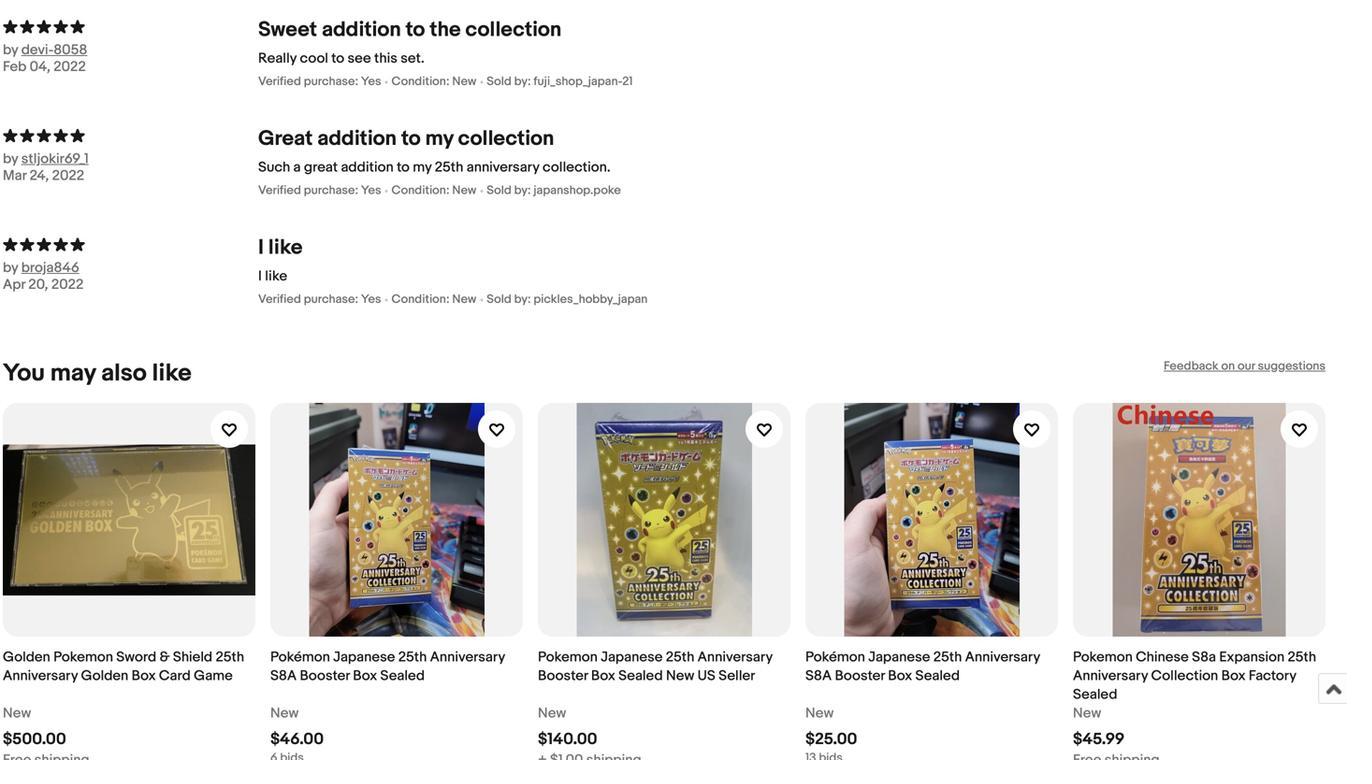 Task type: locate. For each thing, give the bounding box(es) containing it.
collection.
[[543, 159, 611, 176]]

0 horizontal spatial japanese
[[333, 649, 395, 666]]

1 vertical spatial like
[[265, 268, 287, 285]]

percents of reviewers think of this product as image up stljokir69_1 link
[[3, 126, 258, 143]]

2 sold from the top
[[487, 183, 511, 198]]

pokemon left sword
[[53, 649, 113, 666]]

my
[[425, 126, 453, 152], [413, 159, 432, 176]]

2 new text field from the left
[[538, 704, 566, 723]]

chinese
[[1136, 649, 1189, 666]]

by left 20,
[[3, 260, 18, 276]]

pokémon
[[270, 649, 330, 666], [805, 649, 865, 666]]

3 sold from the top
[[487, 292, 511, 307]]

yes
[[361, 74, 381, 89], [361, 183, 381, 198], [361, 292, 381, 307]]

2 vertical spatial percents of reviewers think of this product as image
[[3, 235, 258, 252]]

1 vertical spatial purchase:
[[304, 183, 358, 198]]

golden pokemon sword & shield 25th anniversary golden box card game
[[3, 649, 244, 685]]

2 by from the top
[[3, 151, 18, 168]]

0 vertical spatial yes
[[361, 74, 381, 89]]

by:
[[514, 74, 531, 89], [514, 183, 531, 198], [514, 292, 531, 307]]

anniversary inside pokemon japanese 25th anniversary booster box sealed new us seller
[[698, 649, 772, 666]]

anniversary for $46.00
[[430, 649, 505, 666]]

addition
[[322, 17, 401, 43], [317, 126, 397, 152], [341, 159, 394, 176]]

2 verified purchase: yes from the top
[[258, 183, 381, 198]]

1 horizontal spatial s8a
[[805, 668, 832, 685]]

2 vertical spatial 2022
[[51, 276, 84, 293]]

0 horizontal spatial golden
[[3, 649, 50, 666]]

1 horizontal spatial pokémon
[[805, 649, 865, 666]]

anniversary inside the pokemon chinese s8a expansion 25th anniversary collection box factory sealed new $45.99
[[1073, 668, 1148, 685]]

0 vertical spatial 2022
[[54, 59, 86, 75]]

2 verified from the top
[[258, 183, 301, 198]]

factory
[[1249, 668, 1296, 685]]

great addition to my collection such a great addition to my 25th anniversary collection.
[[258, 126, 611, 176]]

verified down such at the left top of the page
[[258, 183, 301, 198]]

3 yes from the top
[[361, 292, 381, 307]]

i like i like
[[258, 235, 303, 285]]

anniversary for $140.00
[[698, 649, 772, 666]]

new $25.00
[[805, 705, 857, 750]]

pokémon japanese 25th anniversary s8a booster box sealed
[[270, 649, 505, 685], [805, 649, 1040, 685]]

condition: for my
[[392, 183, 449, 198]]

this
[[374, 50, 397, 67]]

1 verified from the top
[[258, 74, 301, 89]]

addition for great
[[317, 126, 397, 152]]

2022 right 04,
[[54, 59, 86, 75]]

0 horizontal spatial new text field
[[270, 704, 299, 723]]

1 vertical spatial verified purchase: yes
[[258, 183, 381, 198]]

anniversary
[[430, 649, 505, 666], [698, 649, 772, 666], [965, 649, 1040, 666], [3, 668, 78, 685], [1073, 668, 1148, 685]]

set.
[[401, 50, 425, 67]]

fuji_shop_japan-
[[534, 74, 622, 89]]

1 vertical spatial golden
[[81, 668, 128, 685]]

2022 right 20,
[[51, 276, 84, 293]]

2 condition: new from the top
[[392, 183, 476, 198]]

3 condition: from the top
[[392, 292, 449, 307]]

1 vertical spatial i
[[258, 268, 262, 285]]

1 horizontal spatial new text field
[[538, 704, 566, 723]]

1 vertical spatial condition: new
[[392, 183, 476, 198]]

addition up great
[[317, 126, 397, 152]]

1 horizontal spatial japanese
[[601, 649, 663, 666]]

condition: new
[[392, 74, 476, 89], [392, 183, 476, 198], [392, 292, 476, 307]]

s8a
[[270, 668, 297, 685], [805, 668, 832, 685]]

0 vertical spatial collection
[[465, 17, 562, 43]]

0 horizontal spatial pokémon japanese 25th anniversary s8a booster box sealed
[[270, 649, 505, 685]]

new text field up $500.00 text field
[[3, 704, 31, 723]]

2 vertical spatial sold
[[487, 292, 511, 307]]

0 horizontal spatial new text field
[[3, 704, 31, 723]]

0 vertical spatial condition:
[[392, 74, 449, 89]]

2 horizontal spatial new text field
[[805, 704, 834, 723]]

3 box from the left
[[591, 668, 615, 685]]

golden up "new $500.00" in the left of the page
[[3, 649, 50, 666]]

2 vertical spatial condition:
[[392, 292, 449, 307]]

1 horizontal spatial golden
[[81, 668, 128, 685]]

3 verified purchase: yes from the top
[[258, 292, 381, 307]]

by
[[3, 42, 18, 59], [3, 151, 18, 168], [3, 260, 18, 276]]

3 by from the top
[[3, 260, 18, 276]]

0 vertical spatial addition
[[322, 17, 401, 43]]

New text field
[[270, 704, 299, 723], [538, 704, 566, 723], [805, 704, 834, 723]]

booster
[[300, 668, 350, 685], [538, 668, 588, 685], [835, 668, 885, 685]]

0 vertical spatial i
[[258, 235, 264, 261]]

0 vertical spatial golden
[[3, 649, 50, 666]]

2 new text field from the left
[[1073, 704, 1101, 723]]

1 vertical spatial addition
[[317, 126, 397, 152]]

1 vertical spatial condition:
[[392, 183, 449, 198]]

1 horizontal spatial pokémon japanese 25th anniversary s8a booster box sealed
[[805, 649, 1040, 685]]

0 vertical spatial sold
[[487, 74, 511, 89]]

s8a
[[1192, 649, 1216, 666]]

0 vertical spatial percents of reviewers think of this product as image
[[3, 17, 258, 34]]

3 booster from the left
[[835, 668, 885, 685]]

1 by from the top
[[3, 42, 18, 59]]

verified down i like i like
[[258, 292, 301, 307]]

verified purchase: yes down great
[[258, 183, 381, 198]]

anniversary inside golden pokemon sword & shield 25th anniversary golden box card game
[[3, 668, 78, 685]]

2 s8a from the left
[[805, 668, 832, 685]]

0 horizontal spatial s8a
[[270, 668, 297, 685]]

by left 24,
[[3, 151, 18, 168]]

cool
[[300, 50, 328, 67]]

New text field
[[3, 704, 31, 723], [1073, 704, 1101, 723]]

new text field up $140.00 at left
[[538, 704, 566, 723]]

2 vertical spatial purchase:
[[304, 292, 358, 307]]

to down set.
[[401, 126, 421, 152]]

sold by: pickles_hobby_japan
[[487, 292, 648, 307]]

1 box from the left
[[132, 668, 156, 685]]

3 condition: new from the top
[[392, 292, 476, 307]]

sold left pickles_hobby_japan
[[487, 292, 511, 307]]

0 vertical spatial verified
[[258, 74, 301, 89]]

pokemon japanese 25th anniversary booster box sealed new us seller
[[538, 649, 772, 685]]

sold left fuji_shop_japan- on the left
[[487, 74, 511, 89]]

japanese
[[333, 649, 395, 666], [601, 649, 663, 666], [868, 649, 930, 666]]

2 pokemon from the left
[[538, 649, 598, 666]]

2 box from the left
[[353, 668, 377, 685]]

sold for sweet addition to the collection
[[487, 74, 511, 89]]

japanese for $140.00
[[601, 649, 663, 666]]

2 vertical spatial yes
[[361, 292, 381, 307]]

like
[[268, 235, 303, 261], [265, 268, 287, 285], [152, 359, 192, 388]]

25th inside golden pokemon sword & shield 25th anniversary golden box card game
[[216, 649, 244, 666]]

2022 inside by stljokir69_1 mar 24, 2022
[[52, 168, 84, 184]]

1 vertical spatial by:
[[514, 183, 531, 198]]

2 pokémon from the left
[[805, 649, 865, 666]]

by: left fuji_shop_japan- on the left
[[514, 74, 531, 89]]

percents of reviewers think of this product as image up devi-8058 link at the top of the page
[[3, 17, 258, 34]]

purchase:
[[304, 74, 358, 89], [304, 183, 358, 198], [304, 292, 358, 307]]

$45.99 text field
[[1073, 730, 1125, 750]]

3 purchase: from the top
[[304, 292, 358, 307]]

5 box from the left
[[1221, 668, 1246, 685]]

golden down sword
[[81, 668, 128, 685]]

verified purchase: yes down i like i like
[[258, 292, 381, 307]]

1 new text field from the left
[[270, 704, 299, 723]]

1 s8a from the left
[[270, 668, 297, 685]]

verified purchase: yes for sweet
[[258, 74, 381, 89]]

pokemon left the chinese
[[1073, 649, 1133, 666]]

pokémon up new $25.00
[[805, 649, 865, 666]]

condition: for the
[[392, 74, 449, 89]]

feedback
[[1164, 359, 1219, 374]]

pokemon inside the pokemon chinese s8a expansion 25th anniversary collection box factory sealed new $45.99
[[1073, 649, 1133, 666]]

addition right great
[[341, 159, 394, 176]]

1 purchase: from the top
[[304, 74, 358, 89]]

25th
[[435, 159, 463, 176], [216, 649, 244, 666], [398, 649, 427, 666], [666, 649, 694, 666], [933, 649, 962, 666], [1288, 649, 1316, 666]]

by: down anniversary
[[514, 183, 531, 198]]

0 vertical spatial by:
[[514, 74, 531, 89]]

s8a for $46.00
[[270, 668, 297, 685]]

$500.00
[[3, 730, 66, 750]]

1 condition: from the top
[[392, 74, 449, 89]]

addition up see
[[322, 17, 401, 43]]

feedback on our suggestions
[[1164, 359, 1326, 374]]

2 by: from the top
[[514, 183, 531, 198]]

condition:
[[392, 74, 449, 89], [392, 183, 449, 198], [392, 292, 449, 307]]

1 pokemon from the left
[[53, 649, 113, 666]]

3 japanese from the left
[[868, 649, 930, 666]]

2 japanese from the left
[[601, 649, 663, 666]]

by inside by devi-8058 feb 04, 2022
[[3, 42, 18, 59]]

sealed
[[380, 668, 425, 685], [618, 668, 663, 685], [915, 668, 960, 685], [1073, 687, 1117, 704]]

1 verified purchase: yes from the top
[[258, 74, 381, 89]]

2 percents of reviewers think of this product as image from the top
[[3, 126, 258, 143]]

2 vertical spatial like
[[152, 359, 192, 388]]

2022
[[54, 59, 86, 75], [52, 168, 84, 184], [51, 276, 84, 293]]

sold for great addition to my collection
[[487, 183, 511, 198]]

sealed inside pokemon japanese 25th anniversary booster box sealed new us seller
[[618, 668, 663, 685]]

1 percents of reviewers think of this product as image from the top
[[3, 17, 258, 34]]

booster up new $46.00
[[300, 668, 350, 685]]

2 vertical spatial verified purchase: yes
[[258, 292, 381, 307]]

stljokir69_1 link
[[21, 151, 152, 168]]

1 vertical spatial 2022
[[52, 168, 84, 184]]

3 by: from the top
[[514, 292, 531, 307]]

2 vertical spatial by:
[[514, 292, 531, 307]]

pokemon up new $140.00
[[538, 649, 598, 666]]

0 horizontal spatial pokemon
[[53, 649, 113, 666]]

2022 inside "by broja846 apr 20, 2022"
[[51, 276, 84, 293]]

to
[[406, 17, 425, 43], [331, 50, 344, 67], [401, 126, 421, 152], [397, 159, 410, 176]]

to right great
[[397, 159, 410, 176]]

verified purchase: yes
[[258, 74, 381, 89], [258, 183, 381, 198], [258, 292, 381, 307]]

0 vertical spatial condition: new
[[392, 74, 476, 89]]

suggestions
[[1258, 359, 1326, 374]]

$25.00
[[805, 730, 857, 750]]

new text field up $25.00
[[805, 704, 834, 723]]

seller
[[719, 668, 755, 685]]

1 pokémon japanese 25th anniversary s8a booster box sealed from the left
[[270, 649, 505, 685]]

2 yes from the top
[[361, 183, 381, 198]]

sweet
[[258, 17, 317, 43]]

2 horizontal spatial booster
[[835, 668, 885, 685]]

pokemon
[[53, 649, 113, 666], [538, 649, 598, 666], [1073, 649, 1133, 666]]

1 vertical spatial my
[[413, 159, 432, 176]]

1 vertical spatial collection
[[458, 126, 554, 152]]

collection up anniversary
[[458, 126, 554, 152]]

stljokir69_1
[[21, 151, 89, 168]]

you may also like
[[3, 359, 192, 388]]

box inside the pokemon chinese s8a expansion 25th anniversary collection box factory sealed new $45.99
[[1221, 668, 1246, 685]]

1 booster from the left
[[300, 668, 350, 685]]

1 yes from the top
[[361, 74, 381, 89]]

25th inside great addition to my collection such a great addition to my 25th anniversary collection.
[[435, 159, 463, 176]]

new
[[452, 74, 476, 89], [452, 183, 476, 198], [452, 292, 476, 307], [666, 668, 694, 685], [3, 705, 31, 722], [270, 705, 299, 722], [538, 705, 566, 722], [805, 705, 834, 722], [1073, 705, 1101, 722]]

japanese for $46.00
[[333, 649, 395, 666]]

4 box from the left
[[888, 668, 912, 685]]

golden
[[3, 649, 50, 666], [81, 668, 128, 685]]

2 horizontal spatial pokemon
[[1073, 649, 1133, 666]]

1 condition: new from the top
[[392, 74, 476, 89]]

0 horizontal spatial booster
[[300, 668, 350, 685]]

2 horizontal spatial japanese
[[868, 649, 930, 666]]

percents of reviewers think of this product as image up broja846 link
[[3, 235, 258, 252]]

8058
[[54, 42, 87, 59]]

0 vertical spatial purchase:
[[304, 74, 358, 89]]

sold
[[487, 74, 511, 89], [487, 183, 511, 198], [487, 292, 511, 307]]

japanese inside pokemon japanese 25th anniversary booster box sealed new us seller
[[601, 649, 663, 666]]

percents of reviewers think of this product as image for sweet
[[3, 17, 258, 34]]

2 pokémon japanese 25th anniversary s8a booster box sealed from the left
[[805, 649, 1040, 685]]

booster up new $25.00
[[835, 668, 885, 685]]

new text field up $46.00
[[270, 704, 299, 723]]

pokemon chinese s8a expansion 25th anniversary collection box factory sealed new $45.99
[[1073, 649, 1316, 750]]

verified purchase: yes down "cool" at the left
[[258, 74, 381, 89]]

list
[[3, 388, 1340, 761]]

1 vertical spatial yes
[[361, 183, 381, 198]]

0 vertical spatial by
[[3, 42, 18, 59]]

04,
[[30, 59, 50, 75]]

3 percents of reviewers think of this product as image from the top
[[3, 235, 258, 252]]

1 by: from the top
[[514, 74, 531, 89]]

new inside new $46.00
[[270, 705, 299, 722]]

1 horizontal spatial booster
[[538, 668, 588, 685]]

2 booster from the left
[[538, 668, 588, 685]]

1 vertical spatial sold
[[487, 183, 511, 198]]

by inside by stljokir69_1 mar 24, 2022
[[3, 151, 18, 168]]

1 sold from the top
[[487, 74, 511, 89]]

japanese for $25.00
[[868, 649, 930, 666]]

pokémon up new $46.00
[[270, 649, 330, 666]]

3 pokemon from the left
[[1073, 649, 1133, 666]]

2 condition: from the top
[[392, 183, 449, 198]]

new text field up $45.99
[[1073, 704, 1101, 723]]

0 horizontal spatial pokémon
[[270, 649, 330, 666]]

1 horizontal spatial new text field
[[1073, 704, 1101, 723]]

such
[[258, 159, 290, 176]]

pokémon for $46.00
[[270, 649, 330, 666]]

verified down really
[[258, 74, 301, 89]]

2 vertical spatial verified
[[258, 292, 301, 307]]

1 vertical spatial verified
[[258, 183, 301, 198]]

condition: new for the
[[392, 74, 476, 89]]

pokémon japanese 25th anniversary s8a booster box sealed for $46.00
[[270, 649, 505, 685]]

mar
[[3, 168, 26, 184]]

by devi-8058 feb 04, 2022
[[3, 42, 87, 75]]

expansion
[[1219, 649, 1285, 666]]

s8a up new $25.00
[[805, 668, 832, 685]]

great
[[304, 159, 338, 176]]

3 verified from the top
[[258, 292, 301, 307]]

1 vertical spatial percents of reviewers think of this product as image
[[3, 126, 258, 143]]

1 vertical spatial by
[[3, 151, 18, 168]]

our
[[1238, 359, 1255, 374]]

None text field
[[3, 751, 89, 761], [270, 751, 304, 761], [538, 751, 641, 761], [805, 751, 843, 761], [1073, 751, 1160, 761], [3, 751, 89, 761], [270, 751, 304, 761], [538, 751, 641, 761], [805, 751, 843, 761], [1073, 751, 1160, 761]]

sold down anniversary
[[487, 183, 511, 198]]

2 purchase: from the top
[[304, 183, 358, 198]]

new text field for $500.00
[[3, 704, 31, 723]]

3 new text field from the left
[[805, 704, 834, 723]]

addition inside sweet addition to the collection really cool to see this set.
[[322, 17, 401, 43]]

collection inside great addition to my collection such a great addition to my 25th anniversary collection.
[[458, 126, 554, 152]]

1 japanese from the left
[[333, 649, 395, 666]]

condition: new for like
[[392, 292, 476, 307]]

by inside "by broja846 apr 20, 2022"
[[3, 260, 18, 276]]

pokemon inside pokemon japanese 25th anniversary booster box sealed new us seller
[[538, 649, 598, 666]]

box
[[132, 668, 156, 685], [353, 668, 377, 685], [591, 668, 615, 685], [888, 668, 912, 685], [1221, 668, 1246, 685]]

sold by: japanshop.poke
[[487, 183, 621, 198]]

2 vertical spatial by
[[3, 260, 18, 276]]

1 new text field from the left
[[3, 704, 31, 723]]

anniversary
[[467, 159, 539, 176]]

collection inside sweet addition to the collection really cool to see this set.
[[465, 17, 562, 43]]

condition: for like
[[392, 292, 449, 307]]

1 pokémon from the left
[[270, 649, 330, 666]]

0 vertical spatial verified purchase: yes
[[258, 74, 381, 89]]

anniversary for $25.00
[[965, 649, 1040, 666]]

1 horizontal spatial pokemon
[[538, 649, 598, 666]]

i
[[258, 235, 264, 261], [258, 268, 262, 285]]

booster up new $140.00
[[538, 668, 588, 685]]

2 vertical spatial condition: new
[[392, 292, 476, 307]]

collection right the
[[465, 17, 562, 43]]

new inside "new $500.00"
[[3, 705, 31, 722]]

collection
[[465, 17, 562, 43], [458, 126, 554, 152]]

s8a up new $46.00
[[270, 668, 297, 685]]

by left devi-
[[3, 42, 18, 59]]

feb
[[3, 59, 26, 75]]

2022 right 24,
[[52, 168, 84, 184]]

by: left pickles_hobby_japan
[[514, 292, 531, 307]]

verified
[[258, 74, 301, 89], [258, 183, 301, 198], [258, 292, 301, 307]]

japanshop.poke
[[534, 183, 621, 198]]

may
[[50, 359, 96, 388]]

percents of reviewers think of this product as image
[[3, 17, 258, 34], [3, 126, 258, 143], [3, 235, 258, 252]]



Task type: vqa. For each thing, say whether or not it's contained in the screenshot.
Frame to the bottom
no



Task type: describe. For each thing, give the bounding box(es) containing it.
also
[[101, 359, 147, 388]]

$25.00 text field
[[805, 730, 857, 750]]

pokémon japanese 25th anniversary s8a booster box sealed for $25.00
[[805, 649, 1040, 685]]

new text field for $46.00
[[270, 704, 299, 723]]

pickles_hobby_japan
[[534, 292, 648, 307]]

on
[[1221, 359, 1235, 374]]

see
[[347, 50, 371, 67]]

$500.00 text field
[[3, 730, 66, 750]]

new inside new $140.00
[[538, 705, 566, 722]]

$46.00 text field
[[270, 730, 324, 750]]

great
[[258, 126, 313, 152]]

to up set.
[[406, 17, 425, 43]]

by broja846 apr 20, 2022
[[3, 260, 84, 293]]

&
[[160, 649, 170, 666]]

0 vertical spatial like
[[268, 235, 303, 261]]

verified for great
[[258, 183, 301, 198]]

game
[[194, 668, 233, 685]]

20,
[[28, 276, 48, 293]]

new $500.00
[[3, 705, 66, 750]]

sealed inside the pokemon chinese s8a expansion 25th anniversary collection box factory sealed new $45.99
[[1073, 687, 1117, 704]]

by: for sweet addition to the collection
[[514, 74, 531, 89]]

new inside new $25.00
[[805, 705, 834, 722]]

$46.00
[[270, 730, 324, 750]]

s8a for $25.00
[[805, 668, 832, 685]]

like for i like i like
[[265, 268, 287, 285]]

you
[[3, 359, 45, 388]]

sword
[[116, 649, 156, 666]]

verified for i
[[258, 292, 301, 307]]

list containing $500.00
[[3, 388, 1340, 761]]

2022 for great addition to my collection
[[52, 168, 84, 184]]

24,
[[30, 168, 49, 184]]

addition for sweet
[[322, 17, 401, 43]]

really
[[258, 50, 297, 67]]

box inside pokemon japanese 25th anniversary booster box sealed new us seller
[[591, 668, 615, 685]]

shield
[[173, 649, 212, 666]]

by for i
[[3, 260, 18, 276]]

21
[[622, 74, 633, 89]]

by: for i like
[[514, 292, 531, 307]]

devi-
[[21, 42, 54, 59]]

new $140.00
[[538, 705, 597, 750]]

verified purchase: yes for great
[[258, 183, 381, 198]]

sold by: fuji_shop_japan-21
[[487, 74, 633, 89]]

25th inside the pokemon chinese s8a expansion 25th anniversary collection box factory sealed new $45.99
[[1288, 649, 1316, 666]]

booster for $25.00
[[835, 668, 885, 685]]

booster for $46.00
[[300, 668, 350, 685]]

$140.00
[[538, 730, 597, 750]]

devi-8058 link
[[21, 42, 152, 59]]

feedback on our suggestions link
[[1164, 359, 1326, 374]]

25th inside pokemon japanese 25th anniversary booster box sealed new us seller
[[666, 649, 694, 666]]

booster inside pokemon japanese 25th anniversary booster box sealed new us seller
[[538, 668, 588, 685]]

by for sweet
[[3, 42, 18, 59]]

collection for great addition to my collection
[[458, 126, 554, 152]]

new text field for $25.00
[[805, 704, 834, 723]]

$45.99
[[1073, 730, 1125, 750]]

yes for my
[[361, 183, 381, 198]]

pokemon for pokemon chinese s8a expansion 25th anniversary collection box factory sealed new $45.99
[[1073, 649, 1133, 666]]

new $46.00
[[270, 705, 324, 750]]

sold for i like
[[487, 292, 511, 307]]

percents of reviewers think of this product as image for i
[[3, 235, 258, 252]]

new inside the pokemon chinese s8a expansion 25th anniversary collection box factory sealed new $45.99
[[1073, 705, 1101, 722]]

2022 inside by devi-8058 feb 04, 2022
[[54, 59, 86, 75]]

by stljokir69_1 mar 24, 2022
[[3, 151, 89, 184]]

like for you may also like
[[152, 359, 192, 388]]

2022 for i like
[[51, 276, 84, 293]]

2 i from the top
[[258, 268, 262, 285]]

condition: new for my
[[392, 183, 476, 198]]

purchase: for sweet
[[304, 74, 358, 89]]

percents of reviewers think of this product as image for great
[[3, 126, 258, 143]]

card
[[159, 668, 191, 685]]

by for great
[[3, 151, 18, 168]]

broja846 link
[[21, 260, 152, 276]]

$140.00 text field
[[538, 730, 597, 750]]

0 vertical spatial my
[[425, 126, 453, 152]]

yes for like
[[361, 292, 381, 307]]

verified for sweet
[[258, 74, 301, 89]]

apr
[[3, 276, 25, 293]]

new text field for $140.00
[[538, 704, 566, 723]]

us
[[697, 668, 715, 685]]

collection for sweet addition to the collection
[[465, 17, 562, 43]]

purchase: for great
[[304, 183, 358, 198]]

new inside pokemon japanese 25th anniversary booster box sealed new us seller
[[666, 668, 694, 685]]

sweet addition to the collection really cool to see this set.
[[258, 17, 562, 67]]

purchase: for i
[[304, 292, 358, 307]]

a
[[293, 159, 301, 176]]

yes for the
[[361, 74, 381, 89]]

box inside golden pokemon sword & shield 25th anniversary golden box card game
[[132, 668, 156, 685]]

pokémon for $25.00
[[805, 649, 865, 666]]

broja846
[[21, 260, 79, 276]]

new text field for $45.99
[[1073, 704, 1101, 723]]

verified purchase: yes for i
[[258, 292, 381, 307]]

by: for great addition to my collection
[[514, 183, 531, 198]]

pokemon for pokemon japanese 25th anniversary booster box sealed new us seller
[[538, 649, 598, 666]]

collection
[[1151, 668, 1218, 685]]

2 vertical spatial addition
[[341, 159, 394, 176]]

to left see
[[331, 50, 344, 67]]

1 i from the top
[[258, 235, 264, 261]]

pokemon inside golden pokemon sword & shield 25th anniversary golden box card game
[[53, 649, 113, 666]]

the
[[430, 17, 461, 43]]



